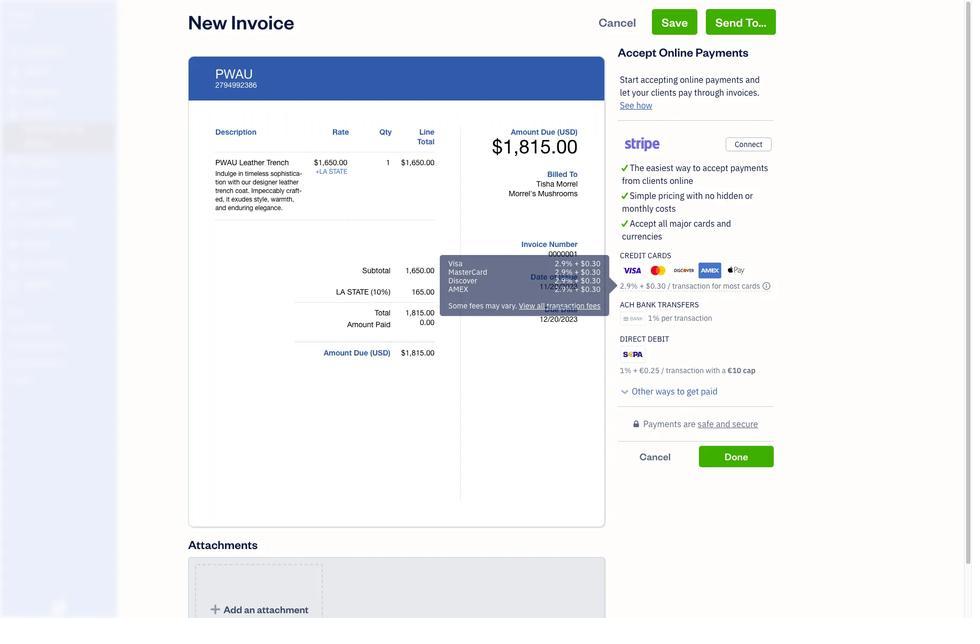 Task type: describe. For each thing, give the bounding box(es) containing it.
main element
[[0, 0, 144, 618]]

way
[[676, 163, 691, 173]]

to...
[[746, 14, 767, 29]]

major
[[670, 218, 692, 229]]

transaction down transfers
[[675, 313, 713, 323]]

rate
[[333, 127, 349, 136]]

Enter an Item Description text field
[[216, 170, 303, 212]]

due inside due date 12/20/2023
[[545, 305, 559, 314]]

project image
[[7, 198, 20, 209]]

1 horizontal spatial invoice
[[522, 240, 547, 249]]

accept for online
[[618, 44, 657, 59]]

how
[[637, 100, 653, 111]]

pwau owner
[[9, 10, 33, 29]]

cancel button for save
[[589, 9, 646, 35]]

issue
[[559, 272, 578, 281]]

discover image
[[673, 263, 696, 278]]

Issue date in MM/DD/YYYY format text field
[[522, 282, 587, 291]]

qty
[[380, 127, 392, 136]]

other ways to get paid
[[632, 386, 718, 397]]

line
[[420, 127, 435, 136]]

cancel for done
[[640, 450, 671, 462]]

mastercard image
[[647, 263, 670, 278]]

165.00
[[412, 288, 435, 296]]

visa image
[[621, 263, 644, 278]]

2.9% + $0.30 amex
[[449, 276, 601, 294]]

invoice number
[[522, 240, 578, 249]]

new invoice
[[188, 9, 295, 34]]

1% per transaction
[[649, 313, 713, 323]]

check image for simple pricing with no hidden or monthly costs
[[620, 189, 630, 202]]

clients for easiest
[[643, 175, 668, 186]]

through
[[695, 87, 725, 98]]

0 horizontal spatial all
[[537, 301, 545, 311]]

done button
[[699, 446, 774, 467]]

payments inside start accepting online payments and let your clients pay through invoices. see how
[[706, 74, 744, 85]]

cap
[[744, 366, 756, 375]]

amex
[[449, 284, 469, 294]]

2.9% for 2.9% + $0.30 / transaction for most cards
[[620, 281, 638, 291]]

view
[[519, 301, 536, 311]]

expense image
[[7, 178, 20, 189]]

view all transaction fees link
[[519, 301, 601, 311]]

2.9% + $0.30
[[555, 284, 601, 294]]

report image
[[7, 280, 20, 290]]

due for amount due ( usd )
[[354, 348, 368, 357]]

amount for amount due ( usd ) $1,815.00
[[511, 127, 539, 136]]

€0.25
[[640, 366, 660, 375]]

1 vertical spatial state
[[347, 288, 369, 296]]

secure
[[733, 419, 759, 429]]

freshbooks payments image
[[620, 134, 665, 155]]

estimate image
[[7, 87, 20, 98]]

see how link
[[620, 100, 653, 111]]

simple
[[630, 190, 657, 201]]

ways
[[656, 386, 675, 397]]

/ for $0.30
[[668, 281, 671, 291]]

line total
[[418, 127, 435, 146]]

$0.30 for 2.9% + $0.30
[[581, 284, 601, 294]]

check image for the easiest way to accept payments from clients online
[[620, 161, 630, 174]]

2794992386
[[216, 81, 257, 89]]

2.9% + $0.30 discover
[[449, 267, 601, 285]]

amount inside "total amount paid"
[[347, 320, 374, 329]]

freshbooks image
[[50, 601, 67, 614]]

discover
[[449, 276, 478, 285]]

safe
[[698, 419, 714, 429]]

connect button
[[726, 137, 772, 151]]

+ for 1% + €0.25 / transaction with a €10 cap
[[634, 366, 638, 375]]

transfers
[[658, 300, 699, 309]]

online inside start accepting online payments and let your clients pay through invoices. see how
[[680, 74, 704, 85]]

cards
[[648, 251, 672, 260]]

plus image
[[209, 604, 222, 615]]

cards inside accept all major cards and currencies
[[694, 218, 715, 229]]

all inside accept all major cards and currencies
[[659, 218, 668, 229]]

ach
[[620, 300, 635, 309]]

Item Rate (USD) text field
[[314, 158, 348, 167]]

or
[[746, 190, 754, 201]]

2.9% for 2.9% + $0.30 mastercard
[[555, 259, 573, 268]]

12/20/2023
[[540, 315, 578, 324]]

visa
[[449, 259, 463, 268]]

number
[[550, 240, 578, 249]]

save
[[662, 14, 688, 29]]

let
[[620, 87, 630, 98]]

billed
[[548, 170, 568, 179]]

transaction up 12/20/2023
[[547, 301, 585, 311]]

start accepting online payments and let your clients pay through invoices. see how
[[620, 74, 760, 111]]

other
[[632, 386, 654, 397]]

other ways to get paid link
[[620, 385, 718, 398]]

1 vertical spatial with
[[706, 366, 721, 375]]

due for amount due ( usd ) $1,815.00
[[541, 127, 556, 136]]

paid
[[701, 386, 718, 397]]

paid
[[376, 320, 391, 329]]

save button
[[652, 9, 698, 35]]

connect
[[735, 140, 763, 149]]

1 horizontal spatial total
[[418, 137, 435, 146]]

0 horizontal spatial payments
[[644, 419, 682, 429]]

the
[[630, 163, 645, 173]]

tisha
[[537, 180, 555, 188]]

send
[[716, 14, 743, 29]]

info image
[[763, 282, 771, 290]]

Enter an Invoice # text field
[[548, 250, 578, 258]]

new
[[188, 9, 227, 34]]

mushrooms
[[538, 189, 578, 198]]

usd for amount due ( usd )
[[373, 348, 389, 357]]

bank image
[[621, 312, 646, 326]]

credit
[[620, 251, 646, 260]]

bank connections image
[[8, 358, 114, 367]]

debit
[[648, 334, 670, 344]]

vary.
[[502, 301, 517, 311]]

+ for 2.9% + $0.30 discover
[[575, 267, 579, 277]]

some fees may vary. view all transaction fees
[[449, 301, 601, 311]]

are
[[684, 419, 696, 429]]

pwau for pwau owner
[[9, 10, 33, 20]]

cancel for save
[[599, 14, 636, 29]]

apple pay image
[[725, 263, 748, 278]]

per
[[662, 313, 673, 323]]

simple pricing with no hidden or monthly costs
[[622, 190, 754, 214]]

accept
[[703, 163, 729, 173]]

accept all major cards and currencies
[[622, 218, 732, 242]]

direct
[[620, 334, 646, 344]]

payments inside the easiest way to accept payments from clients online
[[731, 163, 769, 173]]

total inside "total amount paid"
[[375, 309, 391, 317]]

of
[[550, 272, 557, 281]]



Task type: vqa. For each thing, say whether or not it's contained in the screenshot.
the bottom PWAU
yes



Task type: locate. For each thing, give the bounding box(es) containing it.
2.9% + $0.30 mastercard
[[449, 259, 601, 277]]

pay
[[679, 87, 693, 98]]

Line Total (USD) text field
[[401, 158, 435, 167]]

amount due ( usd )
[[324, 348, 391, 357]]

0 horizontal spatial to
[[677, 386, 685, 397]]

1 vertical spatial online
[[670, 175, 694, 186]]

accept
[[618, 44, 657, 59], [630, 218, 657, 229]]

0 horizontal spatial usd
[[373, 348, 389, 357]]

due
[[541, 127, 556, 136], [545, 305, 559, 314], [354, 348, 368, 357]]

online
[[659, 44, 694, 59]]

1% down bank icon
[[620, 366, 632, 375]]

and
[[746, 74, 760, 85], [717, 218, 732, 229], [716, 419, 731, 429]]

$1,815.00 down the 0.00
[[401, 349, 435, 357]]

0 vertical spatial state
[[329, 168, 348, 175]]

total down line
[[418, 137, 435, 146]]

pwau inside main element
[[9, 10, 33, 20]]

money image
[[7, 239, 20, 250]]

+ up issue
[[575, 259, 579, 268]]

send to...
[[716, 14, 767, 29]]

1 vertical spatial la
[[336, 288, 345, 296]]

0 vertical spatial payments
[[706, 74, 744, 85]]

and down hidden at top right
[[717, 218, 732, 229]]

0 vertical spatial to
[[693, 163, 701, 173]]

1 vertical spatial )
[[389, 348, 391, 357]]

check image for accept all major cards and currencies
[[620, 217, 630, 230]]

2.9% inside 2.9% + $0.30 discover
[[555, 267, 573, 277]]

all right view
[[537, 301, 545, 311]]

$0.30 for 2.9% + $0.30 discover
[[581, 267, 601, 277]]

amount
[[511, 127, 539, 136], [347, 320, 374, 329], [324, 348, 352, 357]]

1 vertical spatial cancel button
[[618, 446, 693, 467]]

with inside simple pricing with no hidden or monthly costs
[[687, 190, 703, 201]]

1 horizontal spatial )
[[576, 127, 578, 136]]

0 horizontal spatial fees
[[470, 301, 484, 311]]

and for accept all major cards and currencies
[[717, 218, 732, 229]]

$0.30 inside 2.9% + $0.30 discover
[[581, 267, 601, 277]]

a
[[722, 366, 726, 375]]

+ for 2.9% + $0.30
[[575, 284, 579, 294]]

)
[[576, 127, 578, 136], [389, 348, 391, 357]]

timer image
[[7, 219, 20, 229]]

$1,815.00 up billed
[[492, 135, 578, 158]]

team members image
[[8, 324, 114, 333]]

0 vertical spatial (
[[558, 127, 560, 136]]

0 horizontal spatial cards
[[694, 218, 715, 229]]

payments right lock image
[[644, 419, 682, 429]]

0 vertical spatial invoice
[[231, 9, 295, 34]]

0 vertical spatial and
[[746, 74, 760, 85]]

1 horizontal spatial payments
[[696, 44, 749, 59]]

2.9% for 2.9% + $0.30 discover
[[555, 267, 573, 277]]

chevrondown image
[[620, 385, 630, 398]]

due up billed
[[541, 127, 556, 136]]

state left (10%)
[[347, 288, 369, 296]]

+ inside "2.9% + $0.30 amex"
[[575, 276, 579, 285]]

+ left €0.25
[[634, 366, 638, 375]]

bank image
[[621, 346, 646, 363]]

la down item rate (usd) text box
[[320, 168, 327, 175]]

date inside due date 12/20/2023
[[561, 305, 578, 314]]

and up "invoices."
[[746, 74, 760, 85]]

$0.30 for 2.9% + $0.30 mastercard
[[581, 259, 601, 268]]

( up billed
[[558, 127, 560, 136]]

check image
[[620, 161, 630, 174], [620, 189, 630, 202], [620, 217, 630, 230]]

+ la state
[[316, 168, 348, 175]]

0 vertical spatial accept
[[618, 44, 657, 59]]

0 vertical spatial la
[[320, 168, 327, 175]]

to inside the easiest way to accept payments from clients online
[[693, 163, 701, 173]]

items and services image
[[8, 341, 114, 350]]

0 vertical spatial payments
[[696, 44, 749, 59]]

check image up from
[[620, 161, 630, 174]]

0 horizontal spatial pwau
[[9, 10, 33, 20]]

1 vertical spatial $1,815.00
[[401, 349, 435, 357]]

( down "total amount paid"
[[370, 348, 373, 357]]

usd down paid
[[373, 348, 389, 357]]

monthly
[[622, 203, 654, 214]]

1 vertical spatial payments
[[731, 163, 769, 173]]

1 horizontal spatial 1%
[[649, 313, 660, 323]]

+ up 2.9% + $0.30
[[575, 267, 579, 277]]

no
[[705, 190, 715, 201]]

and right "safe"
[[716, 419, 731, 429]]

+ down visa image
[[640, 281, 645, 291]]

morrel's
[[509, 189, 536, 198]]

check image down 'monthly'
[[620, 217, 630, 230]]

0 horizontal spatial 1%
[[620, 366, 632, 375]]

due inside amount due ( usd ) $1,815.00
[[541, 127, 556, 136]]

clients inside the easiest way to accept payments from clients online
[[643, 175, 668, 186]]

date up 12/20/2023
[[561, 305, 578, 314]]

1 vertical spatial /
[[662, 366, 665, 375]]

0 horizontal spatial invoice
[[231, 9, 295, 34]]

transaction
[[673, 281, 711, 291], [547, 301, 585, 311], [675, 313, 713, 323], [666, 366, 704, 375]]

$0.30 inside 2.9% + $0.30 mastercard
[[581, 259, 601, 268]]

1 check image from the top
[[620, 161, 630, 174]]

0 vertical spatial amount
[[511, 127, 539, 136]]

1 vertical spatial to
[[677, 386, 685, 397]]

0.00
[[420, 318, 435, 327]]

1 vertical spatial amount
[[347, 320, 374, 329]]

date of issue
[[531, 272, 578, 281]]

online down way
[[670, 175, 694, 186]]

due down "total amount paid"
[[354, 348, 368, 357]]

1 vertical spatial usd
[[373, 348, 389, 357]]

1 horizontal spatial la
[[336, 288, 345, 296]]

for
[[712, 281, 722, 291]]

1 vertical spatial payments
[[644, 419, 682, 429]]

subtotal
[[363, 266, 391, 275]]

payments down send
[[696, 44, 749, 59]]

12/20/2023 button
[[514, 314, 587, 324]]

1 horizontal spatial usd
[[560, 127, 576, 136]]

0 horizontal spatial $1,815.00
[[401, 349, 435, 357]]

la
[[320, 168, 327, 175], [336, 288, 345, 296]]

fees left may
[[470, 301, 484, 311]]

attachments
[[188, 537, 258, 552]]

payments up the through
[[706, 74, 744, 85]]

clients inside start accepting online payments and let your clients pay through invoices. see how
[[651, 87, 677, 98]]

0 horizontal spatial /
[[662, 366, 665, 375]]

accept up start
[[618, 44, 657, 59]]

dashboard image
[[7, 47, 20, 57]]

bank
[[637, 300, 656, 309]]

accepting
[[641, 74, 678, 85]]

pwau 2794992386
[[216, 66, 257, 89]]

+ for 2.9% + $0.30 amex
[[575, 276, 579, 285]]

to right way
[[693, 163, 701, 173]]

0 horizontal spatial )
[[389, 348, 391, 357]]

1 vertical spatial pwau
[[216, 66, 253, 81]]

la left (10%)
[[336, 288, 345, 296]]

from
[[622, 175, 641, 186]]

1 vertical spatial invoice
[[522, 240, 547, 249]]

1 vertical spatial due
[[545, 305, 559, 314]]

send to... button
[[706, 9, 776, 35]]

0 horizontal spatial total
[[375, 309, 391, 317]]

invoice image
[[7, 107, 20, 118]]

and inside start accepting online payments and let your clients pay through invoices. see how
[[746, 74, 760, 85]]

ach bank transfers
[[620, 300, 699, 309]]

1% for 1% + €0.25 / transaction with a €10 cap
[[620, 366, 632, 375]]

0 vertical spatial with
[[687, 190, 703, 201]]

1,815.00
[[406, 309, 435, 317]]

0 vertical spatial online
[[680, 74, 704, 85]]

amount inside amount due ( usd ) $1,815.00
[[511, 127, 539, 136]]

0 vertical spatial date
[[531, 272, 548, 281]]

+ for 2.9% + $0.30 / transaction for most cards
[[640, 281, 645, 291]]

cancel
[[599, 14, 636, 29], [640, 450, 671, 462]]

to
[[693, 163, 701, 173], [677, 386, 685, 397]]

1 horizontal spatial pwau
[[216, 66, 253, 81]]

0 vertical spatial all
[[659, 218, 668, 229]]

0 horizontal spatial (
[[370, 348, 373, 357]]

1 horizontal spatial date
[[561, 305, 578, 314]]

total up paid
[[375, 309, 391, 317]]

$0.30 for 2.9% + $0.30 amex
[[581, 276, 601, 285]]

most
[[724, 281, 740, 291]]

1 horizontal spatial cards
[[742, 281, 761, 291]]

1 vertical spatial check image
[[620, 189, 630, 202]]

1 vertical spatial total
[[375, 309, 391, 317]]

$0.30 for 2.9% + $0.30 / transaction for most cards
[[646, 281, 666, 291]]

1 vertical spatial cards
[[742, 281, 761, 291]]

2.9% + $0.30 / transaction for most cards
[[620, 281, 761, 291]]

all down "costs"
[[659, 218, 668, 229]]

2 vertical spatial and
[[716, 419, 731, 429]]

usd inside amount due ( usd ) $1,815.00
[[560, 127, 576, 136]]

1 horizontal spatial $1,815.00
[[492, 135, 578, 158]]

/ right €0.25
[[662, 366, 665, 375]]

accept up the currencies
[[630, 218, 657, 229]]

credit cards
[[620, 251, 672, 260]]

0 horizontal spatial with
[[687, 190, 703, 201]]

( inside amount due ( usd ) $1,815.00
[[558, 127, 560, 136]]

0 vertical spatial due
[[541, 127, 556, 136]]

cancel button for done
[[618, 446, 693, 467]]

date
[[531, 272, 548, 281], [561, 305, 578, 314]]

+ inside 2.9% + $0.30 mastercard
[[575, 259, 579, 268]]

due date 12/20/2023
[[540, 305, 578, 324]]

to left get
[[677, 386, 685, 397]]

0 vertical spatial )
[[576, 127, 578, 136]]

transaction down discover icon
[[673, 281, 711, 291]]

hidden
[[717, 190, 744, 201]]

payments down connect button
[[731, 163, 769, 173]]

easiest
[[647, 163, 674, 173]]

0 horizontal spatial cancel
[[599, 14, 636, 29]]

+ down issue
[[575, 284, 579, 294]]

3 check image from the top
[[620, 217, 630, 230]]

0 vertical spatial 1%
[[649, 313, 660, 323]]

total amount paid
[[347, 309, 391, 329]]

2 fees from the left
[[587, 301, 601, 311]]

payments
[[696, 44, 749, 59], [644, 419, 682, 429]]

1 fees from the left
[[470, 301, 484, 311]]

to
[[570, 170, 578, 179]]

online inside the easiest way to accept payments from clients online
[[670, 175, 694, 186]]

) for amount due ( usd ) $1,815.00
[[576, 127, 578, 136]]

pricing
[[659, 190, 685, 201]]

date left the of
[[531, 272, 548, 281]]

1 vertical spatial cancel
[[640, 450, 671, 462]]

0 vertical spatial /
[[668, 281, 671, 291]]

with left the 'no'
[[687, 190, 703, 201]]

0 vertical spatial usd
[[560, 127, 576, 136]]

+ right the of
[[575, 276, 579, 285]]

start
[[620, 74, 639, 85]]

1% left per
[[649, 313, 660, 323]]

american express image
[[699, 263, 722, 278]]

online up the pay on the right of the page
[[680, 74, 704, 85]]

billed to tisha morrel morrel's mushrooms
[[509, 170, 578, 198]]

accept inside accept all major cards and currencies
[[630, 218, 657, 229]]

1 vertical spatial all
[[537, 301, 545, 311]]

1,650.00
[[406, 266, 435, 275]]

1 vertical spatial (
[[370, 348, 373, 357]]

add an attachment button
[[195, 564, 323, 618]]

clients down accepting at the top right of page
[[651, 87, 677, 98]]

0 vertical spatial total
[[418, 137, 435, 146]]

0 vertical spatial $1,815.00
[[492, 135, 578, 158]]

your
[[632, 87, 649, 98]]

check image down from
[[620, 189, 630, 202]]

payments are safe and secure
[[644, 419, 759, 429]]

0 vertical spatial cancel button
[[589, 9, 646, 35]]

1 horizontal spatial to
[[693, 163, 701, 173]]

and for start accepting online payments and let your clients pay through invoices. see how
[[746, 74, 760, 85]]

1 vertical spatial date
[[561, 305, 578, 314]]

1 vertical spatial clients
[[643, 175, 668, 186]]

an
[[244, 603, 255, 616]]

Item Quantity text field
[[375, 158, 390, 167]]

lock image
[[634, 417, 639, 430]]

1 vertical spatial accept
[[630, 218, 657, 229]]

) up the 'to'
[[576, 127, 578, 136]]

chart image
[[7, 259, 20, 270]]

transaction up get
[[666, 366, 704, 375]]

with
[[687, 190, 703, 201], [706, 366, 721, 375]]

accept for all
[[630, 218, 657, 229]]

clients for accepting
[[651, 87, 677, 98]]

1% for 1% per transaction
[[649, 313, 660, 323]]

settings image
[[8, 375, 114, 384]]

2 vertical spatial amount
[[324, 348, 352, 357]]

description
[[216, 127, 257, 136]]

due up 12/20/2023 dropdown button
[[545, 305, 559, 314]]

1 horizontal spatial /
[[668, 281, 671, 291]]

usd up the 'to'
[[560, 127, 576, 136]]

) down paid
[[389, 348, 391, 357]]

/ for €0.25
[[662, 366, 665, 375]]

+ inside 2.9% + $0.30 discover
[[575, 267, 579, 277]]

with left a
[[706, 366, 721, 375]]

mastercard
[[449, 267, 488, 277]]

state
[[329, 168, 348, 175], [347, 288, 369, 296]]

$0.30 inside "2.9% + $0.30 amex"
[[581, 276, 601, 285]]

may
[[486, 301, 500, 311]]

€10
[[728, 366, 742, 375]]

get
[[687, 386, 699, 397]]

payment image
[[7, 158, 20, 168]]

morrel
[[557, 180, 578, 188]]

2.9% inside "2.9% + $0.30 amex"
[[555, 276, 573, 285]]

and inside accept all major cards and currencies
[[717, 218, 732, 229]]

0 horizontal spatial date
[[531, 272, 548, 281]]

pwau down the new invoice
[[216, 66, 253, 81]]

1 vertical spatial and
[[717, 218, 732, 229]]

add an attachment
[[224, 603, 309, 616]]

2 check image from the top
[[620, 189, 630, 202]]

client image
[[7, 67, 20, 78]]

(10%)
[[371, 288, 391, 296]]

direct debit
[[620, 334, 670, 344]]

state down item rate (usd) text box
[[329, 168, 348, 175]]

( for amount due ( usd )
[[370, 348, 373, 357]]

2.9% for 2.9% + $0.30 amex
[[555, 276, 573, 285]]

usd for amount due ( usd ) $1,815.00
[[560, 127, 576, 136]]

2 vertical spatial due
[[354, 348, 368, 357]]

1 horizontal spatial fees
[[587, 301, 601, 311]]

0 horizontal spatial la
[[320, 168, 327, 175]]

amount for amount due ( usd )
[[324, 348, 352, 357]]

fees down 2.9% + $0.30
[[587, 301, 601, 311]]

2 vertical spatial check image
[[620, 217, 630, 230]]

0 vertical spatial check image
[[620, 161, 630, 174]]

/ down mastercard icon
[[668, 281, 671, 291]]

0 vertical spatial pwau
[[9, 10, 33, 20]]

pwau
[[9, 10, 33, 20], [216, 66, 253, 81]]

la state (10%)
[[336, 288, 391, 296]]

2.9% for 2.9% + $0.30
[[555, 284, 573, 294]]

Enter an Item Name text field
[[216, 158, 303, 167]]

( for amount due ( usd ) $1,815.00
[[558, 127, 560, 136]]

0 vertical spatial cards
[[694, 218, 715, 229]]

cards right "major"
[[694, 218, 715, 229]]

accept online payments
[[618, 44, 749, 59]]

(
[[558, 127, 560, 136], [370, 348, 373, 357]]

+ down item rate (usd) text box
[[316, 168, 320, 175]]

pwau up owner
[[9, 10, 33, 20]]

0 vertical spatial cancel
[[599, 14, 636, 29]]

) inside amount due ( usd ) $1,815.00
[[576, 127, 578, 136]]

1% + €0.25 / transaction with a €10 cap
[[620, 366, 756, 375]]

1 horizontal spatial (
[[558, 127, 560, 136]]

1 horizontal spatial cancel
[[640, 450, 671, 462]]

1 horizontal spatial with
[[706, 366, 721, 375]]

done
[[725, 450, 749, 462]]

1 vertical spatial 1%
[[620, 366, 632, 375]]

apps image
[[8, 307, 114, 316]]

clients down easiest
[[643, 175, 668, 186]]

0 vertical spatial clients
[[651, 87, 677, 98]]

) for amount due ( usd )
[[389, 348, 391, 357]]

1 horizontal spatial all
[[659, 218, 668, 229]]

fees
[[470, 301, 484, 311], [587, 301, 601, 311]]

pwau for pwau 2794992386
[[216, 66, 253, 81]]

2.9% inside 2.9% + $0.30 mastercard
[[555, 259, 573, 268]]

pwau inside pwau 2794992386
[[216, 66, 253, 81]]

currencies
[[622, 231, 663, 242]]

the easiest way to accept payments from clients online
[[622, 163, 769, 186]]

+ for 2.9% + $0.30 mastercard
[[575, 259, 579, 268]]

cards left "info" image
[[742, 281, 761, 291]]

add
[[224, 603, 242, 616]]

online
[[680, 74, 704, 85], [670, 175, 694, 186]]



